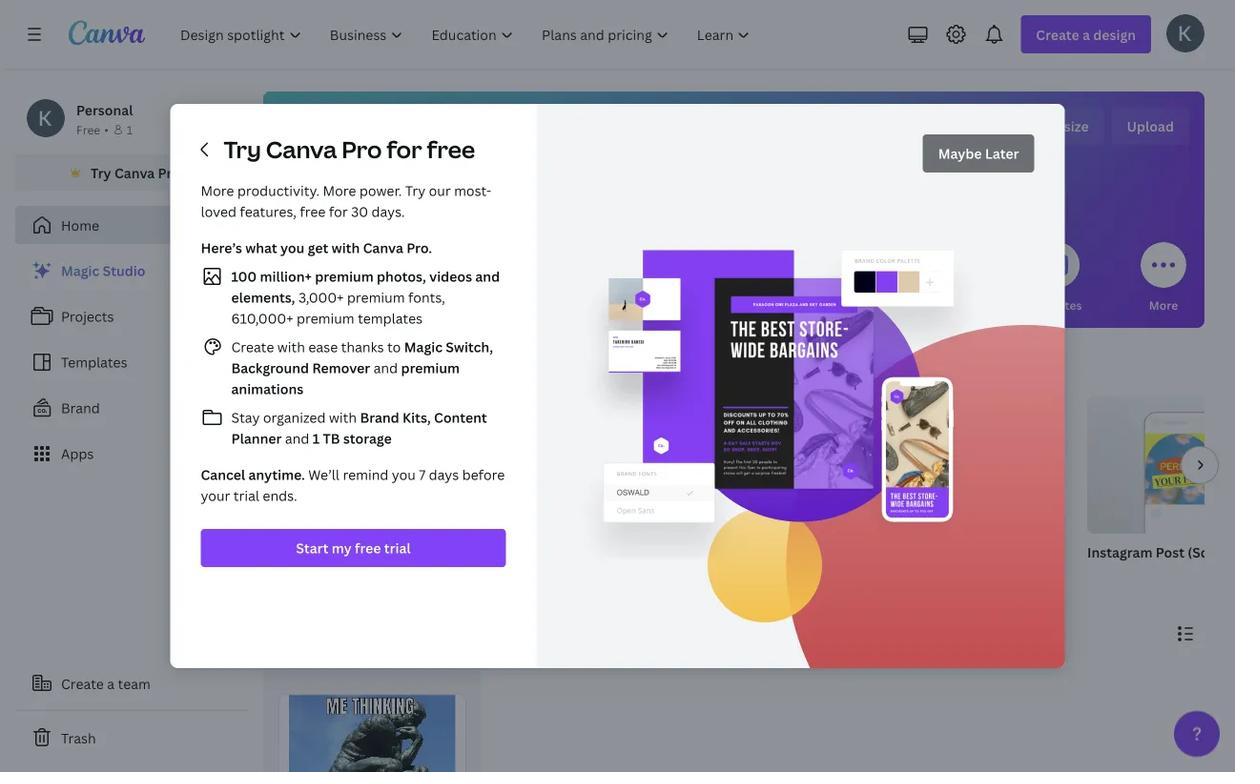 Task type: vqa. For each thing, say whether or not it's contained in the screenshot.
Access invoices
no



Task type: describe. For each thing, give the bounding box(es) containing it.
premium down 3,000+
[[297, 310, 355, 328]]

3,000+ premium fonts, 610,000+ premium templates
[[231, 289, 445, 328]]

what
[[245, 239, 277, 257]]

maybe
[[938, 145, 982, 163]]

we'll
[[308, 466, 340, 484]]

videos
[[429, 268, 472, 286]]

group for presentation (16:9)
[[675, 397, 859, 534]]

whiteboards button
[[487, 229, 558, 328]]

presentation
[[675, 543, 759, 561]]

for
[[288, 297, 307, 313]]

presentation (16:9)
[[675, 543, 799, 561]]

610,000+
[[231, 310, 293, 328]]

0 vertical spatial for
[[387, 134, 422, 165]]

my
[[332, 539, 352, 558]]

(square
[[1188, 543, 1235, 561]]

free
[[76, 122, 100, 137]]

anytime.
[[249, 466, 305, 484]]

premium inside 100 million+ premium photos, videos and elements,
[[315, 268, 374, 286]]

brand for brand kits, content planner
[[360, 409, 399, 427]]

ends.
[[263, 487, 297, 505]]

pro for try canva pro
[[158, 164, 180, 182]]

more button
[[1141, 229, 1187, 328]]

magic for switch,
[[404, 338, 443, 356]]

brand link
[[15, 389, 248, 427]]

and for and 1 tb storage
[[285, 430, 309, 448]]

you for remind
[[392, 466, 416, 484]]

personal
[[76, 101, 133, 119]]

background
[[231, 359, 309, 377]]

new
[[203, 264, 227, 277]]

100
[[231, 268, 257, 286]]

presentations button
[[591, 229, 668, 328]]

and inside 100 million+ premium photos, videos and elements,
[[475, 268, 500, 286]]

trash
[[61, 729, 96, 747]]

(16:9)
[[762, 543, 799, 561]]

magic studio
[[61, 262, 145, 280]]

group for whiteboard
[[469, 397, 653, 534]]

maybe later button
[[923, 135, 1035, 173]]

brand kits, content planner
[[231, 409, 487, 448]]

get
[[308, 239, 328, 257]]

0 vertical spatial to
[[387, 338, 401, 356]]

social media button
[[701, 229, 772, 328]]

cancel anytime.
[[201, 466, 305, 484]]

doc group
[[263, 397, 446, 586]]

trash link
[[15, 719, 248, 757]]

more productivity. more power. try our most- loved features, free for 30 days.
[[201, 182, 491, 221]]

maybe later
[[938, 145, 1019, 163]]

trial inside we'll remind you 7 days before your trial ends.
[[234, 487, 259, 505]]

fonts,
[[408, 289, 445, 307]]

print
[[910, 297, 937, 313]]

projects
[[61, 308, 114, 326]]

for you
[[288, 297, 330, 313]]

start
[[296, 539, 329, 558]]

1 horizontal spatial more
[[323, 182, 356, 200]]

create for create with ease thanks to
[[231, 338, 274, 356]]

30
[[351, 203, 368, 221]]

video
[[881, 543, 919, 561]]

planner
[[231, 430, 282, 448]]

top level navigation element
[[168, 15, 766, 53]]

you for what
[[280, 239, 305, 257]]

organized
[[263, 409, 326, 427]]

0 horizontal spatial 1
[[127, 122, 133, 137]]

more for more productivity. more power. try our most- loved features, free for 30 days.
[[201, 182, 234, 200]]

home link
[[15, 206, 248, 244]]

premium inside premium animations
[[401, 359, 460, 377]]

group for instagram post (square
[[1088, 397, 1235, 534]]

3,000+
[[299, 289, 344, 307]]

and for and
[[370, 359, 401, 377]]

what will you design today?
[[526, 114, 942, 155]]

print products
[[910, 297, 990, 313]]

magic switch, background remover
[[231, 338, 493, 377]]

1 vertical spatial with
[[277, 338, 305, 356]]

websites button
[[1032, 229, 1082, 328]]

power.
[[360, 182, 402, 200]]

for you button
[[286, 229, 332, 328]]

here's
[[201, 239, 242, 257]]

thanks
[[341, 338, 384, 356]]

you inside button
[[309, 297, 330, 313]]

content
[[434, 409, 487, 427]]

products
[[940, 297, 990, 313]]

apps link
[[15, 435, 248, 473]]

more for more
[[1149, 297, 1178, 313]]

trial inside start my free trial button
[[384, 539, 411, 558]]

group for video
[[881, 397, 1065, 534]]

docs
[[402, 297, 430, 313]]

you might want to try...
[[263, 358, 456, 382]]

try...
[[418, 358, 456, 382]]

premium up 'templates'
[[347, 289, 405, 307]]

try canva pro
[[91, 164, 180, 182]]



Task type: locate. For each thing, give the bounding box(es) containing it.
print products button
[[910, 229, 990, 328]]

create left the a
[[61, 675, 104, 693]]

templates
[[358, 310, 423, 328]]

pro inside try canva pro button
[[158, 164, 180, 182]]

try
[[224, 134, 261, 165], [91, 164, 111, 182], [405, 182, 426, 200]]

list containing magic studio
[[15, 252, 248, 473]]

videos button
[[820, 229, 866, 328]]

canva inside button
[[114, 164, 155, 182]]

canva for try canva pro
[[114, 164, 155, 182]]

None search field
[[448, 177, 1020, 216]]

0 horizontal spatial try
[[91, 164, 111, 182]]

ease
[[308, 338, 338, 356]]

elements,
[[231, 289, 295, 307]]

try canva pro for free
[[224, 134, 475, 165]]

instagram
[[1088, 543, 1153, 561]]

trial down the cancel anytime.
[[234, 487, 259, 505]]

million+
[[260, 268, 312, 286]]

want
[[351, 358, 392, 382]]

create a team
[[61, 675, 151, 693]]

0 vertical spatial with
[[332, 239, 360, 257]]

1 horizontal spatial canva
[[266, 134, 337, 165]]

post
[[1156, 543, 1185, 561]]

1 horizontal spatial create
[[231, 338, 274, 356]]

0 horizontal spatial and
[[285, 430, 309, 448]]

1 group from the left
[[263, 397, 446, 534]]

try for try canva pro for free
[[224, 134, 261, 165]]

1 vertical spatial 1
[[313, 430, 320, 448]]

and
[[475, 268, 500, 286], [370, 359, 401, 377], [285, 430, 309, 448]]

presentations
[[591, 297, 668, 313]]

home
[[61, 216, 99, 234]]

media
[[737, 297, 772, 313]]

0 horizontal spatial create
[[61, 675, 104, 693]]

trial right my
[[384, 539, 411, 558]]

canva up productivity.
[[266, 134, 337, 165]]

instagram post (square) group
[[1088, 397, 1235, 586]]

and 1 tb storage
[[282, 430, 392, 448]]

to down 'templates'
[[387, 338, 401, 356]]

to left try...
[[396, 358, 414, 382]]

0 horizontal spatial for
[[329, 203, 348, 221]]

and down stay organized with
[[285, 430, 309, 448]]

today?
[[835, 114, 942, 155]]

more
[[201, 182, 234, 200], [323, 182, 356, 200], [1149, 297, 1178, 313]]

social
[[701, 297, 735, 313]]

1 horizontal spatial and
[[370, 359, 401, 377]]

you for will
[[668, 114, 725, 155]]

group
[[263, 397, 446, 534], [469, 397, 653, 534], [675, 397, 859, 534], [881, 397, 1065, 534], [1088, 397, 1235, 534]]

you right for
[[309, 297, 330, 313]]

magic
[[61, 262, 99, 280], [404, 338, 443, 356]]

0 horizontal spatial magic
[[61, 262, 99, 280]]

1 vertical spatial for
[[329, 203, 348, 221]]

social media
[[701, 297, 772, 313]]

free up our
[[427, 134, 475, 165]]

loved
[[201, 203, 237, 221]]

1 left the tb
[[313, 430, 320, 448]]

create with ease thanks to
[[231, 338, 404, 356]]

with up and 1 tb storage
[[329, 409, 357, 427]]

magic left studio
[[61, 262, 99, 280]]

1 horizontal spatial brand
[[360, 409, 399, 427]]

remind
[[343, 466, 389, 484]]

1 horizontal spatial for
[[387, 134, 422, 165]]

0 vertical spatial trial
[[234, 487, 259, 505]]

canva up 'photos,'
[[363, 239, 403, 257]]

start my free trial button
[[201, 529, 506, 568]]

1 horizontal spatial free
[[355, 539, 381, 558]]

for inside more productivity. more power. try our most- loved features, free for 30 days.
[[329, 203, 348, 221]]

try inside more productivity. more power. try our most- loved features, free for 30 days.
[[405, 182, 426, 200]]

2 vertical spatial with
[[329, 409, 357, 427]]

pro
[[342, 134, 382, 165], [158, 164, 180, 182]]

1 horizontal spatial trial
[[384, 539, 411, 558]]

premium animations
[[231, 359, 460, 398]]

0 horizontal spatial free
[[300, 203, 326, 221]]

list containing 100 million+ premium photos, videos and elements,
[[201, 265, 506, 449]]

create up background
[[231, 338, 274, 356]]

magic for studio
[[61, 262, 99, 280]]

list
[[15, 252, 248, 473], [201, 265, 506, 449]]

you
[[668, 114, 725, 155], [280, 239, 305, 257], [309, 297, 330, 313], [392, 466, 416, 484]]

photos,
[[377, 268, 426, 286]]

templates
[[61, 353, 127, 372]]

pro up home link
[[158, 164, 180, 182]]

0 vertical spatial create
[[231, 338, 274, 356]]

you left 7
[[392, 466, 416, 484]]

our
[[429, 182, 451, 200]]

2 group from the left
[[469, 397, 653, 534]]

canva for try canva pro for free
[[266, 134, 337, 165]]

canva
[[266, 134, 337, 165], [114, 164, 155, 182], [363, 239, 403, 257]]

2 horizontal spatial more
[[1149, 297, 1178, 313]]

0 vertical spatial free
[[427, 134, 475, 165]]

more inside button
[[1149, 297, 1178, 313]]

start my free trial
[[296, 539, 411, 558]]

your
[[201, 487, 230, 505]]

0 horizontal spatial canva
[[114, 164, 155, 182]]

free inside more productivity. more power. try our most- loved features, free for 30 days.
[[300, 203, 326, 221]]

later
[[985, 145, 1019, 163]]

7
[[419, 466, 426, 484]]

1 vertical spatial free
[[300, 203, 326, 221]]

1 vertical spatial to
[[396, 358, 414, 382]]

doc
[[263, 543, 289, 561]]

free up here's what you get with canva pro.
[[300, 203, 326, 221]]

for up the power.
[[387, 134, 422, 165]]

create a team button
[[15, 665, 248, 703]]

0 horizontal spatial brand
[[61, 399, 100, 417]]

try for try canva pro
[[91, 164, 111, 182]]

will
[[613, 114, 662, 155]]

switch,
[[446, 338, 493, 356]]

might
[[299, 358, 347, 382]]

2 horizontal spatial try
[[405, 182, 426, 200]]

with right the get in the left of the page
[[332, 239, 360, 257]]

pro for try canva pro for free
[[342, 134, 382, 165]]

free •
[[76, 122, 109, 137]]

brand up apps
[[61, 399, 100, 417]]

canva up home link
[[114, 164, 155, 182]]

with up you
[[277, 338, 305, 356]]

create for create a team
[[61, 675, 104, 693]]

with
[[332, 239, 360, 257], [277, 338, 305, 356], [329, 409, 357, 427]]

1 vertical spatial and
[[370, 359, 401, 377]]

premium down switch,
[[401, 359, 460, 377]]

0 horizontal spatial pro
[[158, 164, 180, 182]]

whiteboards
[[487, 297, 558, 313]]

you right will
[[668, 114, 725, 155]]

kits,
[[403, 409, 431, 427]]

a
[[107, 675, 115, 693]]

videos
[[824, 297, 862, 313]]

1 right •
[[127, 122, 133, 137]]

here's what you get with canva pro.
[[201, 239, 432, 257]]

brand up 'storage'
[[360, 409, 399, 427]]

design
[[731, 114, 829, 155]]

stay
[[231, 409, 260, 427]]

magic up try...
[[404, 338, 443, 356]]

whiteboard
[[469, 543, 546, 561]]

days.
[[372, 203, 405, 221]]

1 inside list
[[313, 430, 320, 448]]

before
[[462, 466, 505, 484]]

video group
[[881, 397, 1065, 586]]

and down thanks on the top left of the page
[[370, 359, 401, 377]]

whiteboard group
[[469, 397, 653, 586]]

free right my
[[355, 539, 381, 558]]

docs button
[[393, 229, 439, 328]]

create
[[231, 338, 274, 356], [61, 675, 104, 693]]

try canva pro button
[[15, 155, 248, 191]]

trial
[[234, 487, 259, 505], [384, 539, 411, 558]]

features,
[[240, 203, 297, 221]]

animations
[[231, 380, 304, 398]]

apps
[[61, 445, 94, 463]]

2 vertical spatial free
[[355, 539, 381, 558]]

•
[[104, 122, 109, 137]]

0 vertical spatial 1
[[127, 122, 133, 137]]

for left 30
[[329, 203, 348, 221]]

what
[[526, 114, 607, 155]]

stay organized with
[[231, 409, 360, 427]]

5 group from the left
[[1088, 397, 1235, 534]]

storage
[[343, 430, 392, 448]]

try left our
[[405, 182, 426, 200]]

2 vertical spatial and
[[285, 430, 309, 448]]

projects link
[[15, 298, 248, 336]]

1 vertical spatial magic
[[404, 338, 443, 356]]

brand for brand
[[61, 399, 100, 417]]

remover
[[312, 359, 370, 377]]

templates link
[[15, 343, 248, 382]]

free inside button
[[355, 539, 381, 558]]

pro.
[[407, 239, 432, 257]]

most-
[[454, 182, 491, 200]]

try up productivity.
[[224, 134, 261, 165]]

you left the get in the left of the page
[[280, 239, 305, 257]]

create inside "button"
[[61, 675, 104, 693]]

2 horizontal spatial and
[[475, 268, 500, 286]]

2 horizontal spatial free
[[427, 134, 475, 165]]

cancel
[[201, 466, 245, 484]]

try inside button
[[91, 164, 111, 182]]

presentation (16:9) group
[[675, 397, 859, 586]]

you inside we'll remind you 7 days before your trial ends.
[[392, 466, 416, 484]]

pro up the power.
[[342, 134, 382, 165]]

1 horizontal spatial 1
[[313, 430, 320, 448]]

try down •
[[91, 164, 111, 182]]

premium up 3,000+
[[315, 268, 374, 286]]

brand inside brand kits, content planner
[[360, 409, 399, 427]]

0 vertical spatial magic
[[61, 262, 99, 280]]

1
[[127, 122, 133, 137], [313, 430, 320, 448]]

1 vertical spatial create
[[61, 675, 104, 693]]

1 vertical spatial trial
[[384, 539, 411, 558]]

brand
[[61, 399, 100, 417], [360, 409, 399, 427]]

0 horizontal spatial trial
[[234, 487, 259, 505]]

0 horizontal spatial more
[[201, 182, 234, 200]]

1 horizontal spatial try
[[224, 134, 261, 165]]

we'll remind you 7 days before your trial ends.
[[201, 466, 505, 505]]

tb
[[323, 430, 340, 448]]

2 horizontal spatial canva
[[363, 239, 403, 257]]

you
[[263, 358, 295, 382]]

studio
[[103, 262, 145, 280]]

4 group from the left
[[881, 397, 1065, 534]]

group for doc
[[263, 397, 446, 534]]

0 vertical spatial and
[[475, 268, 500, 286]]

3 group from the left
[[675, 397, 859, 534]]

1 horizontal spatial magic
[[404, 338, 443, 356]]

1 horizontal spatial pro
[[342, 134, 382, 165]]

and right "videos"
[[475, 268, 500, 286]]

days
[[429, 466, 459, 484]]

magic inside magic switch, background remover
[[404, 338, 443, 356]]



